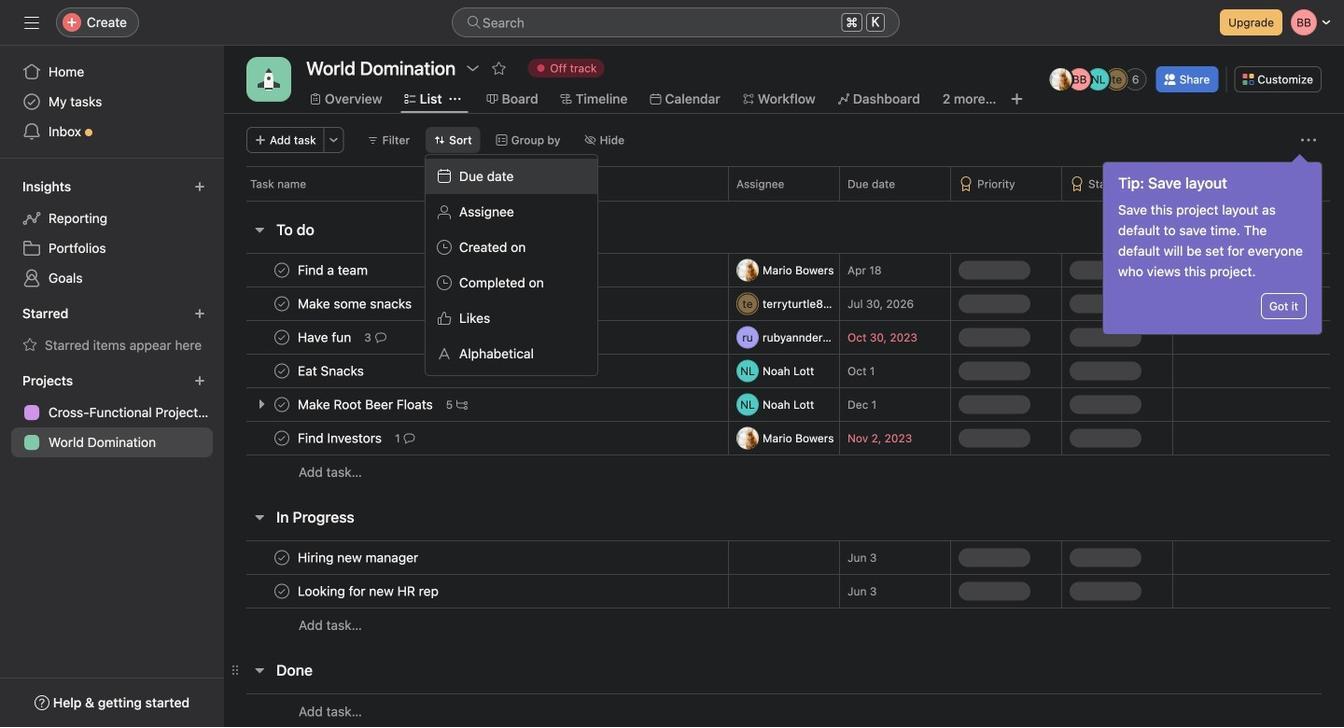 Task type: vqa. For each thing, say whether or not it's contained in the screenshot.
2nd Task name text box from the top of the page
yes



Task type: locate. For each thing, give the bounding box(es) containing it.
2 vertical spatial mark complete image
[[271, 547, 293, 569]]

header in progress tree grid
[[224, 541, 1345, 642]]

row
[[224, 166, 1345, 201], [247, 200, 1331, 202], [224, 253, 1345, 288], [224, 287, 1345, 321], [224, 320, 1345, 355], [224, 354, 1345, 388], [224, 388, 1345, 422], [224, 421, 1345, 456], [224, 455, 1345, 489], [224, 541, 1345, 575], [224, 574, 1345, 609], [224, 608, 1345, 642], [224, 694, 1345, 727]]

task name text field inside make some snacks cell
[[294, 295, 418, 313]]

Mark complete checkbox
[[271, 259, 293, 282], [271, 360, 293, 382], [271, 394, 293, 416], [271, 427, 293, 450], [271, 547, 293, 569]]

4 mark complete checkbox from the top
[[271, 427, 293, 450]]

mark complete image
[[271, 259, 293, 282], [271, 360, 293, 382], [271, 547, 293, 569]]

Task name text field
[[294, 295, 418, 313], [294, 328, 357, 347], [294, 362, 370, 381], [294, 395, 439, 414], [294, 549, 424, 567], [294, 582, 444, 601]]

task name text field inside the eat snacks "cell"
[[294, 362, 370, 381]]

2 mark complete checkbox from the top
[[271, 360, 293, 382]]

5 mark complete checkbox from the top
[[271, 547, 293, 569]]

5 mark complete image from the top
[[271, 580, 293, 603]]

1 task name text field from the top
[[294, 261, 374, 280]]

2 task name text field from the top
[[294, 429, 388, 448]]

mark complete image for the have fun cell
[[271, 326, 293, 349]]

mark complete checkbox for hiring new manager cell
[[271, 547, 293, 569]]

1 vertical spatial mark complete image
[[271, 360, 293, 382]]

0 vertical spatial task name text field
[[294, 261, 374, 280]]

mark complete checkbox for looking for new hr rep cell
[[271, 580, 293, 603]]

task name text field inside 'find investors' cell
[[294, 429, 388, 448]]

task name text field for mark complete checkbox in find a team cell
[[294, 261, 374, 280]]

1 vertical spatial collapse task list for this group image
[[252, 663, 267, 678]]

1 mark complete checkbox from the top
[[271, 259, 293, 282]]

mark complete image inside the eat snacks "cell"
[[271, 360, 293, 382]]

mark complete image inside find a team cell
[[271, 259, 293, 282]]

1 horizontal spatial 1 comment image
[[434, 298, 445, 310]]

Mark complete checkbox
[[271, 293, 293, 315], [271, 326, 293, 349], [271, 580, 293, 603]]

new project or portfolio image
[[194, 375, 205, 387]]

collapse task list for this group image
[[252, 510, 267, 525], [252, 663, 267, 678]]

3 task name text field from the top
[[294, 362, 370, 381]]

mark complete image for task name text box within the eat snacks "cell"
[[271, 360, 293, 382]]

2 task name text field from the top
[[294, 328, 357, 347]]

mark complete image inside hiring new manager cell
[[271, 547, 293, 569]]

1 comment image down make root beer floats cell
[[404, 433, 415, 444]]

mark complete image inside looking for new hr rep cell
[[271, 580, 293, 603]]

task name text field for mark complete checkbox within the eat snacks "cell"
[[294, 362, 370, 381]]

task name text field inside make root beer floats cell
[[294, 395, 439, 414]]

2 mark complete image from the top
[[271, 326, 293, 349]]

eat snacks cell
[[224, 354, 728, 388]]

1 comment image
[[434, 298, 445, 310], [404, 433, 415, 444]]

3 mark complete image from the top
[[271, 394, 293, 416]]

1 vertical spatial 1 comment image
[[404, 433, 415, 444]]

Search tasks, projects, and more text field
[[452, 7, 900, 37]]

6 task name text field from the top
[[294, 582, 444, 601]]

1 mark complete image from the top
[[271, 259, 293, 282]]

0 vertical spatial mark complete checkbox
[[271, 293, 293, 315]]

0 vertical spatial mark complete image
[[271, 259, 293, 282]]

4 task name text field from the top
[[294, 395, 439, 414]]

mark complete image for make some snacks cell
[[271, 293, 293, 315]]

mark complete checkbox inside 'find investors' cell
[[271, 427, 293, 450]]

0 vertical spatial collapse task list for this group image
[[252, 510, 267, 525]]

show options image
[[465, 61, 480, 76]]

tooltip
[[1104, 157, 1322, 334]]

None field
[[452, 7, 900, 37]]

task name text field inside the have fun cell
[[294, 328, 357, 347]]

mark complete checkbox for the eat snacks "cell"
[[271, 360, 293, 382]]

mark complete checkbox inside find a team cell
[[271, 259, 293, 282]]

2 collapse task list for this group image from the top
[[252, 663, 267, 678]]

0 vertical spatial 1 comment image
[[434, 298, 445, 310]]

3 mark complete checkbox from the top
[[271, 580, 293, 603]]

mark complete checkbox for find a team cell
[[271, 259, 293, 282]]

task name text field for mark complete option in the looking for new hr rep cell
[[294, 582, 444, 601]]

mark complete checkbox inside the have fun cell
[[271, 326, 293, 349]]

have fun cell
[[224, 320, 728, 355]]

mark complete checkbox inside looking for new hr rep cell
[[271, 580, 293, 603]]

4 mark complete image from the top
[[271, 427, 293, 450]]

0 horizontal spatial 1 comment image
[[404, 433, 415, 444]]

mark complete checkbox inside the eat snacks "cell"
[[271, 360, 293, 382]]

1 task name text field from the top
[[294, 295, 418, 313]]

1 mark complete image from the top
[[271, 293, 293, 315]]

add items to starred image
[[194, 308, 205, 319]]

mark complete image inside make some snacks cell
[[271, 293, 293, 315]]

header to do tree grid
[[224, 253, 1345, 489]]

mark complete image for task name text box in the hiring new manager cell
[[271, 547, 293, 569]]

task name text field for mark complete checkbox in the hiring new manager cell
[[294, 549, 424, 567]]

mark complete checkbox inside hiring new manager cell
[[271, 547, 293, 569]]

task name text field inside hiring new manager cell
[[294, 549, 424, 567]]

3 mark complete image from the top
[[271, 547, 293, 569]]

1 vertical spatial task name text field
[[294, 429, 388, 448]]

2 mark complete image from the top
[[271, 360, 293, 382]]

mark complete image
[[271, 293, 293, 315], [271, 326, 293, 349], [271, 394, 293, 416], [271, 427, 293, 450], [271, 580, 293, 603]]

1 comment image up the have fun cell
[[434, 298, 445, 310]]

5 task name text field from the top
[[294, 549, 424, 567]]

2 mark complete checkbox from the top
[[271, 326, 293, 349]]

Task name text field
[[294, 261, 374, 280], [294, 429, 388, 448]]

mark complete image inside make root beer floats cell
[[271, 394, 293, 416]]

looking for new hr rep cell
[[224, 574, 728, 609]]

1 vertical spatial mark complete checkbox
[[271, 326, 293, 349]]

1 comment image for make some snacks cell
[[434, 298, 445, 310]]

new insights image
[[194, 181, 205, 192]]

mark complete image inside 'find investors' cell
[[271, 427, 293, 450]]

rocket image
[[258, 68, 280, 91]]

task name text field inside find a team cell
[[294, 261, 374, 280]]

hide sidebar image
[[24, 15, 39, 30]]

3 mark complete checkbox from the top
[[271, 394, 293, 416]]

mark complete checkbox inside make some snacks cell
[[271, 293, 293, 315]]

1 mark complete checkbox from the top
[[271, 293, 293, 315]]

2 vertical spatial mark complete checkbox
[[271, 580, 293, 603]]

menu item
[[426, 159, 598, 194]]

tab actions image
[[450, 93, 461, 105]]

global element
[[0, 46, 224, 158]]

task name text field inside looking for new hr rep cell
[[294, 582, 444, 601]]



Task type: describe. For each thing, give the bounding box(es) containing it.
find investors cell
[[224, 421, 728, 456]]

add to starred image
[[491, 61, 506, 76]]

3 comments image
[[375, 332, 386, 343]]

collapse task list for this group image
[[252, 222, 267, 237]]

more actions image
[[1302, 133, 1317, 148]]

starred element
[[0, 297, 224, 364]]

1 comment image for 'find investors' cell
[[404, 433, 415, 444]]

mark complete image for 'find investors' cell
[[271, 427, 293, 450]]

task name text field for mark complete checkbox in 'find investors' cell
[[294, 429, 388, 448]]

task name text field for mark complete option inside the make some snacks cell
[[294, 295, 418, 313]]

hiring new manager cell
[[224, 541, 728, 575]]

expand subtask list for the task make root beer floats image
[[254, 397, 269, 412]]

find a team cell
[[224, 253, 728, 288]]

mark complete image for looking for new hr rep cell
[[271, 580, 293, 603]]

5 subtasks image
[[457, 399, 468, 410]]

make root beer floats cell
[[224, 388, 728, 422]]

mark complete checkbox for 'find investors' cell
[[271, 427, 293, 450]]

mark complete checkbox inside make root beer floats cell
[[271, 394, 293, 416]]

make some snacks cell
[[224, 287, 728, 321]]

mark complete checkbox for the have fun cell
[[271, 326, 293, 349]]

1 collapse task list for this group image from the top
[[252, 510, 267, 525]]

add tab image
[[1010, 92, 1025, 106]]

insights element
[[0, 170, 224, 297]]

mark complete checkbox for make some snacks cell
[[271, 293, 293, 315]]

mark complete image for task name text field in the find a team cell
[[271, 259, 293, 282]]

more actions image
[[328, 134, 340, 146]]

task name text field for mark complete option inside the the have fun cell
[[294, 328, 357, 347]]

projects element
[[0, 364, 224, 461]]



